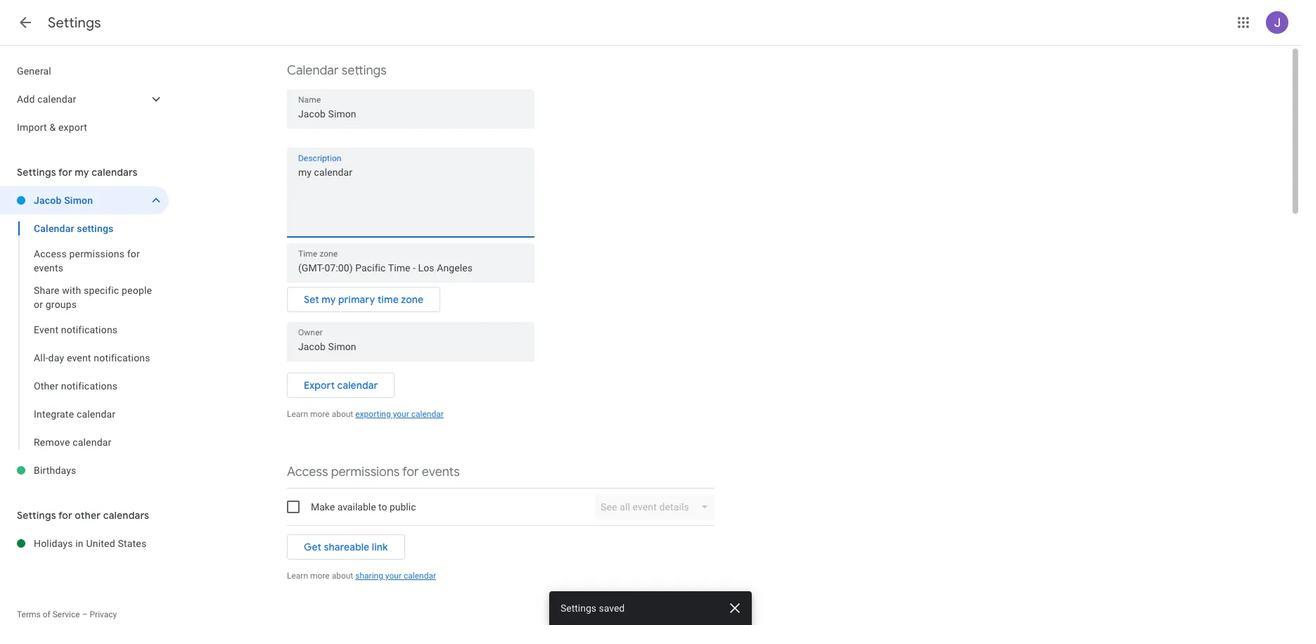Task type: locate. For each thing, give the bounding box(es) containing it.
1 more from the top
[[310, 409, 330, 419]]

0 horizontal spatial access permissions for events
[[34, 248, 140, 274]]

my right set
[[322, 293, 336, 306]]

0 horizontal spatial calendar settings
[[34, 223, 114, 234]]

access up the share
[[34, 248, 67, 260]]

0 vertical spatial notifications
[[61, 324, 118, 336]]

calendar up learn more about exporting your calendar
[[337, 379, 378, 392]]

tree
[[0, 57, 169, 141]]

access permissions for events up specific
[[34, 248, 140, 274]]

0 vertical spatial calendar settings
[[287, 63, 387, 79]]

learn down get
[[287, 571, 308, 581]]

notifications down all-day event notifications
[[61, 381, 118, 392]]

0 vertical spatial my
[[75, 166, 89, 179]]

access permissions for events inside group
[[34, 248, 140, 274]]

settings left 'saved'
[[561, 603, 597, 614]]

group containing calendar settings
[[0, 215, 169, 456]]

None text field
[[287, 164, 535, 231], [298, 258, 523, 278], [287, 164, 535, 231], [298, 258, 523, 278]]

calendars up states
[[103, 509, 149, 522]]

import & export
[[17, 122, 87, 133]]

1 vertical spatial about
[[332, 571, 353, 581]]

your right the "sharing"
[[385, 571, 402, 581]]

&
[[50, 122, 56, 133]]

1 vertical spatial calendar
[[34, 223, 74, 234]]

0 horizontal spatial calendar
[[34, 223, 74, 234]]

0 horizontal spatial settings
[[77, 223, 114, 234]]

0 vertical spatial access
[[34, 248, 67, 260]]

with
[[62, 285, 81, 296]]

jacob
[[34, 195, 62, 206]]

1 vertical spatial your
[[385, 571, 402, 581]]

for left 'other' on the bottom left of page
[[58, 509, 72, 522]]

1 horizontal spatial access permissions for events
[[287, 464, 460, 480]]

settings for settings saved
[[561, 603, 597, 614]]

terms
[[17, 610, 41, 620]]

for up people
[[127, 248, 140, 260]]

shareable
[[324, 541, 369, 554]]

1 horizontal spatial calendar
[[287, 63, 339, 79]]

more down the export at bottom left
[[310, 409, 330, 419]]

calendar right exporting
[[411, 409, 444, 419]]

set my primary time zone
[[304, 293, 424, 306]]

0 vertical spatial settings
[[342, 63, 387, 79]]

about left the "sharing"
[[332, 571, 353, 581]]

1 vertical spatial notifications
[[94, 352, 150, 364]]

integrate
[[34, 409, 74, 420]]

settings
[[342, 63, 387, 79], [77, 223, 114, 234]]

learn down the export at bottom left
[[287, 409, 308, 419]]

settings for settings for other calendars
[[17, 509, 56, 522]]

0 vertical spatial more
[[310, 409, 330, 419]]

None text field
[[298, 104, 523, 124], [298, 337, 523, 357], [298, 104, 523, 124], [298, 337, 523, 357]]

settings
[[48, 14, 101, 32], [17, 166, 56, 179], [17, 509, 56, 522], [561, 603, 597, 614]]

notifications for event notifications
[[61, 324, 118, 336]]

0 horizontal spatial access
[[34, 248, 67, 260]]

0 vertical spatial your
[[393, 409, 409, 419]]

or
[[34, 299, 43, 310]]

permissions inside the access permissions for events
[[69, 248, 125, 260]]

calendars
[[92, 166, 138, 179], [103, 509, 149, 522]]

other
[[34, 381, 58, 392]]

available
[[337, 502, 376, 513]]

1 vertical spatial calendars
[[103, 509, 149, 522]]

access up make in the left bottom of the page
[[287, 464, 328, 480]]

remove
[[34, 437, 70, 448]]

permissions up specific
[[69, 248, 125, 260]]

1 horizontal spatial calendar settings
[[287, 63, 387, 79]]

sharing your calendar link
[[355, 571, 436, 581]]

calendar settings
[[287, 63, 387, 79], [34, 223, 114, 234]]

general
[[17, 65, 51, 77]]

calendars up jacob simon "tree item"
[[92, 166, 138, 179]]

more for learn more about exporting your calendar
[[310, 409, 330, 419]]

0 vertical spatial calendars
[[92, 166, 138, 179]]

1 vertical spatial permissions
[[331, 464, 400, 480]]

1 about from the top
[[332, 409, 353, 419]]

about down export calendar at the left of page
[[332, 409, 353, 419]]

1 vertical spatial learn
[[287, 571, 308, 581]]

0 vertical spatial access permissions for events
[[34, 248, 140, 274]]

calendars for settings for my calendars
[[92, 166, 138, 179]]

2 vertical spatial notifications
[[61, 381, 118, 392]]

1 horizontal spatial events
[[422, 464, 460, 480]]

more down get
[[310, 571, 330, 581]]

access
[[34, 248, 67, 260], [287, 464, 328, 480]]

permissions
[[69, 248, 125, 260], [331, 464, 400, 480]]

all-day event notifications
[[34, 352, 150, 364]]

0 horizontal spatial permissions
[[69, 248, 125, 260]]

notifications right event
[[94, 352, 150, 364]]

notifications up all-day event notifications
[[61, 324, 118, 336]]

calendar
[[37, 94, 76, 105], [337, 379, 378, 392], [77, 409, 116, 420], [411, 409, 444, 419], [73, 437, 111, 448], [404, 571, 436, 581]]

group
[[0, 215, 169, 456]]

settings for settings for my calendars
[[17, 166, 56, 179]]

settings for other calendars
[[17, 509, 149, 522]]

1 vertical spatial my
[[322, 293, 336, 306]]

2 about from the top
[[332, 571, 353, 581]]

your right exporting
[[393, 409, 409, 419]]

2 learn from the top
[[287, 571, 308, 581]]

learn more about exporting your calendar
[[287, 409, 444, 419]]

1 vertical spatial settings
[[77, 223, 114, 234]]

people
[[122, 285, 152, 296]]

notifications
[[61, 324, 118, 336], [94, 352, 150, 364], [61, 381, 118, 392]]

permissions up make available to public
[[331, 464, 400, 480]]

access permissions for events up to
[[287, 464, 460, 480]]

integrate calendar
[[34, 409, 116, 420]]

calendar settings inside group
[[34, 223, 114, 234]]

holidays
[[34, 538, 73, 549]]

zone
[[401, 293, 424, 306]]

about for exporting your calendar
[[332, 409, 353, 419]]

birthdays tree item
[[0, 456, 169, 485]]

notifications for other notifications
[[61, 381, 118, 392]]

1 vertical spatial more
[[310, 571, 330, 581]]

1 vertical spatial calendar settings
[[34, 223, 114, 234]]

calendar
[[287, 63, 339, 79], [34, 223, 74, 234]]

my up jacob simon "tree item"
[[75, 166, 89, 179]]

settings for my calendars tree
[[0, 186, 169, 485]]

share with specific people or groups
[[34, 285, 152, 310]]

get shareable link button
[[287, 530, 405, 564]]

link
[[372, 541, 388, 554]]

specific
[[84, 285, 119, 296]]

events
[[34, 262, 63, 274], [422, 464, 460, 480]]

1 horizontal spatial my
[[322, 293, 336, 306]]

settings right go back icon
[[48, 14, 101, 32]]

0 horizontal spatial events
[[34, 262, 63, 274]]

learn for learn more about exporting your calendar
[[287, 409, 308, 419]]

add
[[17, 94, 35, 105]]

tree containing general
[[0, 57, 169, 141]]

for
[[58, 166, 72, 179], [127, 248, 140, 260], [402, 464, 419, 480], [58, 509, 72, 522]]

0 vertical spatial learn
[[287, 409, 308, 419]]

about
[[332, 409, 353, 419], [332, 571, 353, 581]]

your for exporting
[[393, 409, 409, 419]]

learn
[[287, 409, 308, 419], [287, 571, 308, 581]]

calendar for add calendar
[[37, 94, 76, 105]]

1 learn from the top
[[287, 409, 308, 419]]

united
[[86, 538, 115, 549]]

0 vertical spatial events
[[34, 262, 63, 274]]

access permissions for events
[[34, 248, 140, 274], [287, 464, 460, 480]]

access inside the settings for my calendars tree
[[34, 248, 67, 260]]

1 horizontal spatial access
[[287, 464, 328, 480]]

privacy link
[[90, 610, 117, 620]]

saved
[[599, 603, 625, 614]]

in
[[75, 538, 84, 549]]

your
[[393, 409, 409, 419], [385, 571, 402, 581]]

calendar up birthdays tree item on the left bottom of the page
[[73, 437, 111, 448]]

0 horizontal spatial my
[[75, 166, 89, 179]]

0 vertical spatial permissions
[[69, 248, 125, 260]]

of
[[43, 610, 50, 620]]

learn more about sharing your calendar
[[287, 571, 436, 581]]

your for sharing
[[385, 571, 402, 581]]

more
[[310, 409, 330, 419], [310, 571, 330, 581]]

calendar right the "sharing"
[[404, 571, 436, 581]]

settings up jacob
[[17, 166, 56, 179]]

calendar for export calendar
[[337, 379, 378, 392]]

all-
[[34, 352, 48, 364]]

more for learn more about sharing your calendar
[[310, 571, 330, 581]]

jacob simon tree item
[[0, 186, 169, 215]]

calendar up &
[[37, 94, 76, 105]]

0 vertical spatial about
[[332, 409, 353, 419]]

terms of service – privacy
[[17, 610, 117, 620]]

calendar down other notifications
[[77, 409, 116, 420]]

2 more from the top
[[310, 571, 330, 581]]

my
[[75, 166, 89, 179], [322, 293, 336, 306]]

settings up holidays
[[17, 509, 56, 522]]

settings heading
[[48, 14, 101, 32]]



Task type: describe. For each thing, give the bounding box(es) containing it.
for up public
[[402, 464, 419, 480]]

exporting
[[355, 409, 391, 419]]

birthdays
[[34, 465, 76, 476]]

import
[[17, 122, 47, 133]]

1 vertical spatial access permissions for events
[[287, 464, 460, 480]]

get
[[304, 541, 322, 554]]

calendar for integrate calendar
[[77, 409, 116, 420]]

time
[[377, 293, 399, 306]]

for inside tree
[[127, 248, 140, 260]]

0 vertical spatial calendar
[[287, 63, 339, 79]]

set
[[304, 293, 319, 306]]

public
[[390, 502, 416, 513]]

holidays in united states tree item
[[0, 530, 169, 558]]

day
[[48, 352, 64, 364]]

add calendar
[[17, 94, 76, 105]]

go back image
[[17, 14, 34, 31]]

for up jacob simon
[[58, 166, 72, 179]]

get shareable link
[[304, 541, 388, 554]]

1 vertical spatial access
[[287, 464, 328, 480]]

export calendar
[[304, 379, 378, 392]]

sharing
[[355, 571, 383, 581]]

settings inside group
[[77, 223, 114, 234]]

event
[[67, 352, 91, 364]]

export
[[304, 379, 335, 392]]

calendar for remove calendar
[[73, 437, 111, 448]]

calendar inside group
[[34, 223, 74, 234]]

1 horizontal spatial settings
[[342, 63, 387, 79]]

event notifications
[[34, 324, 118, 336]]

make
[[311, 502, 335, 513]]

export
[[58, 122, 87, 133]]

settings for settings
[[48, 14, 101, 32]]

other
[[75, 509, 101, 522]]

my inside button
[[322, 293, 336, 306]]

1 vertical spatial events
[[422, 464, 460, 480]]

states
[[118, 538, 147, 549]]

remove calendar
[[34, 437, 111, 448]]

learn for learn more about sharing your calendar
[[287, 571, 308, 581]]

groups
[[46, 299, 77, 310]]

settings for my calendars
[[17, 166, 138, 179]]

–
[[82, 610, 88, 620]]

calendars for settings for other calendars
[[103, 509, 149, 522]]

simon
[[64, 195, 93, 206]]

1 horizontal spatial permissions
[[331, 464, 400, 480]]

birthdays link
[[34, 456, 169, 485]]

jacob simon
[[34, 195, 93, 206]]

holidays in united states link
[[34, 530, 169, 558]]

other notifications
[[34, 381, 118, 392]]

make available to public
[[311, 502, 416, 513]]

events inside group
[[34, 262, 63, 274]]

set my primary time zone button
[[287, 283, 440, 317]]

primary
[[338, 293, 375, 306]]

privacy
[[90, 610, 117, 620]]

settings saved
[[561, 603, 625, 614]]

about for sharing your calendar
[[332, 571, 353, 581]]

share
[[34, 285, 60, 296]]

terms of service link
[[17, 610, 80, 620]]

service
[[53, 610, 80, 620]]

event
[[34, 324, 59, 336]]

to
[[378, 502, 387, 513]]

exporting your calendar link
[[355, 409, 444, 419]]

holidays in united states
[[34, 538, 147, 549]]



Task type: vqa. For each thing, say whether or not it's contained in the screenshot.
leftmost Parks
no



